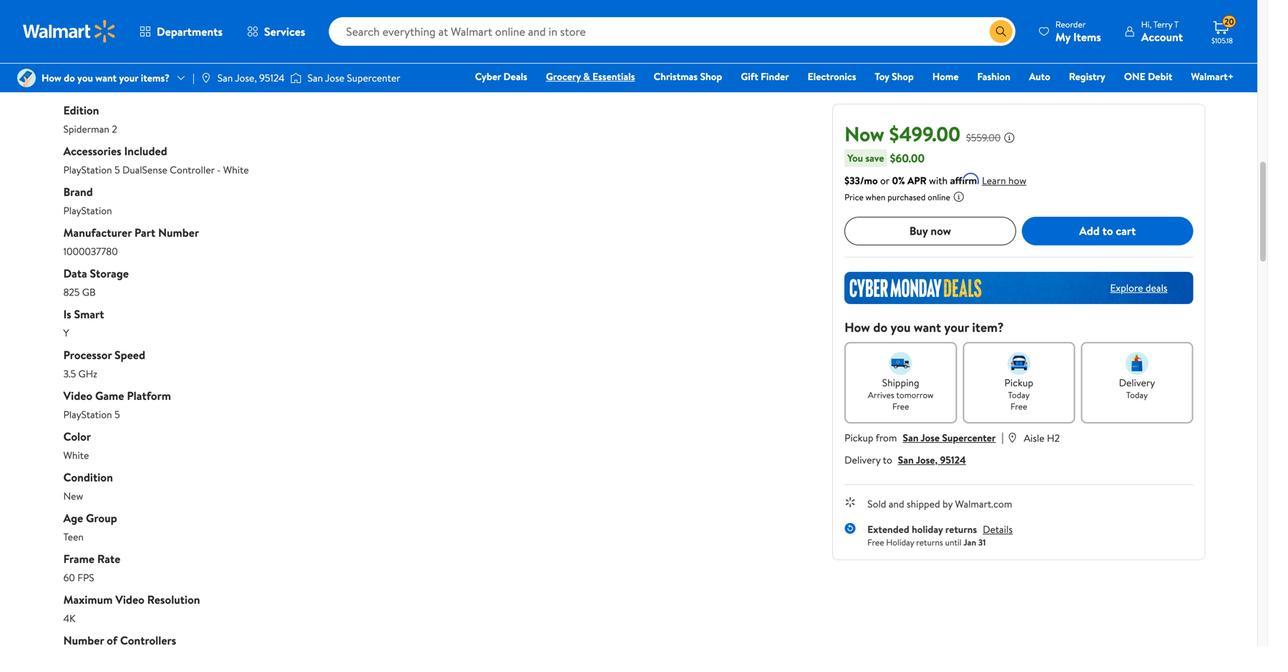 Task type: locate. For each thing, give the bounding box(es) containing it.
1 shop from the left
[[700, 69, 722, 83]]

pickup for pickup today free
[[1004, 376, 1033, 389]]

0 vertical spatial delivery
[[1119, 376, 1155, 389]]

60
[[63, 571, 75, 585]]

cart
[[1116, 223, 1136, 239]]

returns left 31 at the right bottom
[[945, 522, 977, 536]]

0 horizontal spatial jose,
[[235, 71, 257, 85]]

now
[[931, 223, 951, 239]]

deals
[[503, 69, 527, 83]]

0 horizontal spatial supercenter
[[347, 71, 400, 85]]

1 vertical spatial video
[[115, 592, 144, 608]]

5 left dualsense
[[114, 163, 120, 177]]

delivery down from
[[845, 453, 881, 467]]

jose, down pickup from san jose supercenter |
[[916, 453, 938, 467]]

95124 down the information.
[[259, 71, 285, 85]]

2 shop from the left
[[892, 69, 914, 83]]

0 horizontal spatial delivery
[[845, 453, 881, 467]]

you
[[151, 28, 166, 42], [518, 28, 534, 42], [77, 71, 93, 85], [891, 318, 911, 336]]

to for add to cart
[[1102, 223, 1113, 239]]

intent image for shipping image
[[889, 352, 912, 375]]

0 vertical spatial pickup
[[1004, 376, 1033, 389]]

supercenter up san jose, 95124 'button'
[[942, 431, 996, 445]]

1 horizontal spatial pickup
[[1004, 376, 1033, 389]]

arrives
[[868, 389, 894, 401]]

1 vertical spatial your
[[944, 318, 969, 336]]

 image
[[290, 71, 302, 85], [200, 72, 212, 84]]

want left item?
[[914, 318, 941, 336]]

2 vertical spatial playstation
[[63, 408, 112, 421]]

2 horizontal spatial to
[[1102, 223, 1113, 239]]

1 vertical spatial jose,
[[916, 453, 938, 467]]

to left cart
[[1102, 223, 1113, 239]]

delivery today
[[1119, 376, 1155, 401]]

jose, down product
[[235, 71, 257, 85]]

spiderman
[[63, 122, 109, 136]]

0 vertical spatial your
[[119, 71, 138, 85]]

0 horizontal spatial  image
[[200, 72, 212, 84]]

0 vertical spatial to
[[115, 28, 124, 42]]

shop right christmas
[[700, 69, 722, 83]]

delivery down intent image for delivery
[[1119, 376, 1155, 389]]

95124
[[259, 71, 285, 85], [940, 453, 966, 467]]

you left see
[[518, 28, 534, 42]]

| left aisle
[[1001, 429, 1004, 445]]

you up intent image for shipping
[[891, 318, 911, 336]]

one debit
[[1124, 69, 1172, 83]]

0 vertical spatial how
[[42, 71, 61, 85]]

how
[[42, 71, 61, 85], [845, 318, 870, 336]]

how do you want your item?
[[845, 318, 1004, 336]]

0 horizontal spatial today
[[1008, 389, 1030, 401]]

cyber monday deals image
[[845, 272, 1193, 304]]

1 horizontal spatial want
[[914, 318, 941, 336]]

 image
[[17, 69, 36, 87]]

playstation down brand
[[63, 204, 112, 218]]

| right the items?
[[193, 71, 195, 85]]

accessories
[[63, 143, 121, 159]]

1 horizontal spatial and
[[578, 28, 593, 42]]

one
[[1124, 69, 1146, 83]]

and right sold
[[889, 497, 904, 511]]

free left "holiday"
[[867, 536, 884, 548]]

0 horizontal spatial white
[[63, 448, 89, 462]]

returns left "until" on the right
[[916, 536, 943, 548]]

pickup inside pickup from san jose supercenter |
[[845, 431, 873, 445]]

1 vertical spatial pickup
[[845, 431, 873, 445]]

2 vertical spatial to
[[883, 453, 892, 467]]

to
[[115, 28, 124, 42], [1102, 223, 1113, 239], [883, 453, 892, 467]]

what
[[495, 28, 516, 42]]

 image right san jose, 95124
[[290, 71, 302, 85]]

playstation down 'accessories'
[[63, 163, 112, 177]]

today down intent image for pickup
[[1008, 389, 1030, 401]]

your left item?
[[944, 318, 969, 336]]

learn how
[[982, 173, 1026, 187]]

returns
[[945, 522, 977, 536], [916, 536, 943, 548]]

1 horizontal spatial shop
[[892, 69, 914, 83]]

1 horizontal spatial supercenter
[[942, 431, 996, 445]]

5
[[114, 163, 120, 177], [114, 408, 120, 421]]

 image for san jose supercenter
[[290, 71, 302, 85]]

1000037780
[[63, 244, 118, 258]]

and left we
[[578, 28, 593, 42]]

to right aim
[[115, 28, 124, 42]]

and left others on the top
[[411, 28, 427, 42]]

want up "edition" at the top left of the page
[[95, 71, 117, 85]]

purchased
[[888, 191, 926, 203]]

buy now button
[[845, 217, 1016, 245]]

1 horizontal spatial  image
[[290, 71, 302, 85]]

frame
[[63, 551, 95, 567]]

video right maximum at the left bottom of the page
[[115, 592, 144, 608]]

1 horizontal spatial free
[[892, 400, 909, 412]]

2 horizontal spatial free
[[1011, 400, 1027, 412]]

2 horizontal spatial and
[[889, 497, 904, 511]]

1 horizontal spatial video
[[115, 592, 144, 608]]

services button
[[235, 14, 317, 49]]

cyber
[[475, 69, 501, 83]]

1 vertical spatial how
[[845, 318, 870, 336]]

here,
[[553, 28, 575, 42]]

1 vertical spatial white
[[63, 448, 89, 462]]

|
[[193, 71, 195, 85], [1001, 429, 1004, 445]]

1 horizontal spatial to
[[883, 453, 892, 467]]

supercenter down we aim to show you accurate product information. manufacturers, suppliers and others provide what you see here, and we have not verified it.
[[347, 71, 400, 85]]

free inside shipping arrives tomorrow free
[[892, 400, 909, 412]]

do up shipping
[[873, 318, 887, 336]]

delivery for today
[[1119, 376, 1155, 389]]

your
[[119, 71, 138, 85], [944, 318, 969, 336]]

0 vertical spatial supercenter
[[347, 71, 400, 85]]

0 horizontal spatial jose
[[325, 71, 344, 85]]

san jose, 95124 button
[[898, 453, 966, 467]]

$105.18
[[1212, 36, 1233, 45]]

toy shop link
[[868, 69, 920, 84]]

pickup today free
[[1004, 376, 1033, 412]]

1 horizontal spatial delivery
[[1119, 376, 1155, 389]]

brand
[[63, 184, 93, 200]]

0 vertical spatial |
[[193, 71, 195, 85]]

0 vertical spatial playstation
[[63, 163, 112, 177]]

0 vertical spatial video
[[63, 388, 92, 404]]

$499.00
[[889, 120, 960, 148]]

5 down game
[[114, 408, 120, 421]]

today inside delivery today
[[1126, 389, 1148, 401]]

white right -
[[223, 163, 249, 177]]

1 vertical spatial do
[[873, 318, 887, 336]]

price
[[845, 191, 864, 203]]

1 vertical spatial want
[[914, 318, 941, 336]]

0 horizontal spatial free
[[867, 536, 884, 548]]

1 vertical spatial 5
[[114, 408, 120, 421]]

with
[[929, 173, 948, 187]]

playstation up color
[[63, 408, 112, 421]]

free
[[892, 400, 909, 412], [1011, 400, 1027, 412], [867, 536, 884, 548]]

95124 down san jose supercenter button
[[940, 453, 966, 467]]

white down color
[[63, 448, 89, 462]]

free up aisle
[[1011, 400, 1027, 412]]

grocery & essentials link
[[540, 69, 641, 84]]

hi,
[[1141, 18, 1152, 30]]

today down intent image for delivery
[[1126, 389, 1148, 401]]

1 vertical spatial jose
[[921, 431, 940, 445]]

walmart+
[[1191, 69, 1234, 83]]

0 horizontal spatial how
[[42, 71, 61, 85]]

legal information image
[[953, 191, 965, 202]]

suppliers
[[371, 28, 409, 42]]

0 vertical spatial do
[[64, 71, 75, 85]]

4k
[[63, 611, 75, 625]]

hi, terry t account
[[1141, 18, 1183, 45]]

0 horizontal spatial pickup
[[845, 431, 873, 445]]

explore deals
[[1110, 281, 1168, 295]]

today for delivery
[[1126, 389, 1148, 401]]

to for delivery to san jose, 95124
[[883, 453, 892, 467]]

san inside pickup from san jose supercenter |
[[903, 431, 919, 445]]

gift
[[741, 69, 758, 83]]

1 playstation from the top
[[63, 163, 112, 177]]

pickup for pickup from san jose supercenter |
[[845, 431, 873, 445]]

do up "edition" at the top left of the page
[[64, 71, 75, 85]]

shop for christmas shop
[[700, 69, 722, 83]]

video
[[63, 388, 92, 404], [115, 592, 144, 608]]

san jose supercenter button
[[903, 431, 996, 445]]

when
[[866, 191, 885, 203]]

jose inside pickup from san jose supercenter |
[[921, 431, 940, 445]]

now $499.00
[[845, 120, 960, 148]]

0 vertical spatial 5
[[114, 163, 120, 177]]

1 horizontal spatial |
[[1001, 429, 1004, 445]]

0 horizontal spatial |
[[193, 71, 195, 85]]

1 horizontal spatial how
[[845, 318, 870, 336]]

0 horizontal spatial 95124
[[259, 71, 285, 85]]

grocery
[[546, 69, 581, 83]]

jose up san jose, 95124 'button'
[[921, 431, 940, 445]]

1 horizontal spatial your
[[944, 318, 969, 336]]

2
[[112, 122, 117, 136]]

pickup down intent image for pickup
[[1004, 376, 1033, 389]]

1 horizontal spatial white
[[223, 163, 249, 177]]

to inside "button"
[[1102, 223, 1113, 239]]

1 horizontal spatial today
[[1126, 389, 1148, 401]]

Search search field
[[329, 17, 1015, 46]]

number
[[158, 225, 199, 240]]

0 vertical spatial jose,
[[235, 71, 257, 85]]

christmas shop
[[654, 69, 722, 83]]

1 vertical spatial 95124
[[940, 453, 966, 467]]

manufacturer
[[63, 225, 132, 240]]

0 vertical spatial white
[[223, 163, 249, 177]]

1 vertical spatial to
[[1102, 223, 1113, 239]]

and
[[411, 28, 427, 42], [578, 28, 593, 42], [889, 497, 904, 511]]

0 horizontal spatial do
[[64, 71, 75, 85]]

see
[[536, 28, 551, 42]]

controller
[[170, 163, 215, 177]]

1 vertical spatial supercenter
[[942, 431, 996, 445]]

shipping
[[882, 376, 919, 389]]

today inside pickup today free
[[1008, 389, 1030, 401]]

0 horizontal spatial shop
[[700, 69, 722, 83]]

0 horizontal spatial want
[[95, 71, 117, 85]]

$33/mo
[[845, 173, 878, 187]]

auto
[[1029, 69, 1050, 83]]

information.
[[246, 28, 300, 42]]

pickup left from
[[845, 431, 873, 445]]

show
[[126, 28, 148, 42]]

from
[[876, 431, 897, 445]]

your left the items?
[[119, 71, 138, 85]]

reorder
[[1055, 18, 1086, 30]]

processor
[[63, 347, 112, 363]]

buy now
[[909, 223, 951, 239]]

video down 3.5
[[63, 388, 92, 404]]

jose
[[325, 71, 344, 85], [921, 431, 940, 445]]

playstation
[[63, 163, 112, 177], [63, 204, 112, 218], [63, 408, 112, 421]]

2 today from the left
[[1126, 389, 1148, 401]]

home
[[932, 69, 959, 83]]

0 horizontal spatial your
[[119, 71, 138, 85]]

3.5
[[63, 367, 76, 381]]

 image left san jose, 95124
[[200, 72, 212, 84]]

1 vertical spatial playstation
[[63, 204, 112, 218]]

1 horizontal spatial do
[[873, 318, 887, 336]]

1 horizontal spatial jose
[[921, 431, 940, 445]]

details
[[983, 522, 1013, 536]]

included
[[124, 143, 167, 159]]

free down shipping
[[892, 400, 909, 412]]

0 vertical spatial want
[[95, 71, 117, 85]]

extended
[[867, 522, 909, 536]]

details button
[[983, 522, 1013, 536]]

items
[[1073, 29, 1101, 45]]

1 vertical spatial delivery
[[845, 453, 881, 467]]

1 horizontal spatial jose,
[[916, 453, 938, 467]]

home link
[[926, 69, 965, 84]]

0 horizontal spatial to
[[115, 28, 124, 42]]

jose down manufacturers,
[[325, 71, 344, 85]]

to down from
[[883, 453, 892, 467]]

shop right toy
[[892, 69, 914, 83]]

1 today from the left
[[1008, 389, 1030, 401]]

2 playstation from the top
[[63, 204, 112, 218]]

san up the delivery to san jose, 95124
[[903, 431, 919, 445]]

learn
[[982, 173, 1006, 187]]

toy shop
[[875, 69, 914, 83]]

delivery to san jose, 95124
[[845, 453, 966, 467]]



Task type: vqa. For each thing, say whether or not it's contained in the screenshot.
Grocery & Essentials "link"
yes



Task type: describe. For each thing, give the bounding box(es) containing it.
how
[[1008, 173, 1026, 187]]

grocery & essentials
[[546, 69, 635, 83]]

want for item?
[[914, 318, 941, 336]]

$33/mo or 0% apr with
[[845, 173, 948, 187]]

debit
[[1148, 69, 1172, 83]]

auto link
[[1023, 69, 1057, 84]]

maximum
[[63, 592, 113, 608]]

san down pickup from san jose supercenter |
[[898, 453, 914, 467]]

you
[[847, 151, 863, 165]]

free inside extended holiday returns details free holiday returns until jan 31
[[867, 536, 884, 548]]

aim
[[96, 28, 112, 42]]

you up "edition" at the top left of the page
[[77, 71, 93, 85]]

specifications
[[63, 74, 132, 89]]

registry link
[[1062, 69, 1112, 84]]

smart
[[74, 306, 104, 322]]

toy
[[875, 69, 889, 83]]

sold
[[867, 497, 886, 511]]

1 horizontal spatial returns
[[945, 522, 977, 536]]

intent image for delivery image
[[1126, 352, 1149, 375]]

do for how do you want your item?
[[873, 318, 887, 336]]

buy
[[909, 223, 928, 239]]

we aim to show you accurate product information. manufacturers, suppliers and others provide what you see here, and we have not verified it.
[[81, 28, 694, 42]]

0%
[[892, 173, 905, 187]]

learn more about strikethrough prices image
[[1004, 132, 1015, 143]]

price when purchased online
[[845, 191, 950, 203]]

have
[[610, 28, 630, 42]]

0 horizontal spatial returns
[[916, 536, 943, 548]]

not
[[633, 28, 648, 42]]

1 vertical spatial |
[[1001, 429, 1004, 445]]

your for items?
[[119, 71, 138, 85]]

add to cart
[[1079, 223, 1136, 239]]

learn how button
[[982, 173, 1026, 188]]

we
[[81, 28, 94, 42]]

san down product
[[217, 71, 233, 85]]

registry
[[1069, 69, 1105, 83]]

how for how do you want your item?
[[845, 318, 870, 336]]

affirm image
[[950, 173, 979, 184]]

h2
[[1047, 431, 1060, 445]]

shipped
[[907, 497, 940, 511]]

gift finder link
[[734, 69, 795, 84]]

holiday
[[912, 522, 943, 536]]

walmart image
[[23, 20, 116, 43]]

san jose supercenter
[[307, 71, 400, 85]]

walmart+ link
[[1185, 69, 1240, 84]]

san down manufacturers,
[[307, 71, 323, 85]]

part
[[134, 225, 155, 240]]

explore
[[1110, 281, 1143, 295]]

aisle
[[1024, 431, 1045, 445]]

1 5 from the top
[[114, 163, 120, 177]]

specifications image
[[787, 79, 804, 96]]

fashion
[[977, 69, 1010, 83]]

0 vertical spatial 95124
[[259, 71, 285, 85]]

gift finder
[[741, 69, 789, 83]]

add
[[1079, 223, 1100, 239]]

you right show
[[151, 28, 166, 42]]

age
[[63, 510, 83, 526]]

accurate
[[169, 28, 207, 42]]

item?
[[972, 318, 1004, 336]]

1 horizontal spatial 95124
[[940, 453, 966, 467]]

 image for san jose, 95124
[[200, 72, 212, 84]]

want for items?
[[95, 71, 117, 85]]

or
[[880, 173, 890, 187]]

supercenter inside pickup from san jose supercenter |
[[942, 431, 996, 445]]

0 horizontal spatial and
[[411, 28, 427, 42]]

finder
[[761, 69, 789, 83]]

fps
[[77, 571, 94, 585]]

search icon image
[[995, 26, 1007, 37]]

condition
[[63, 469, 113, 485]]

t
[[1174, 18, 1179, 30]]

deals
[[1146, 281, 1168, 295]]

tomorrow
[[896, 389, 934, 401]]

3 playstation from the top
[[63, 408, 112, 421]]

-
[[217, 163, 221, 177]]

christmas
[[654, 69, 698, 83]]

delivery for to
[[845, 453, 881, 467]]

holiday
[[886, 536, 914, 548]]

services
[[264, 24, 305, 39]]

online
[[928, 191, 950, 203]]

31
[[978, 536, 986, 548]]

speed
[[115, 347, 145, 363]]

&
[[583, 69, 590, 83]]

terry
[[1153, 18, 1172, 30]]

shop for toy shop
[[892, 69, 914, 83]]

do for how do you want your items?
[[64, 71, 75, 85]]

save
[[865, 151, 884, 165]]

Walmart Site-Wide search field
[[329, 17, 1015, 46]]

provide
[[460, 28, 492, 42]]

platform
[[127, 388, 171, 404]]

group
[[86, 510, 117, 526]]

account
[[1141, 29, 1183, 45]]

it.
[[685, 28, 694, 42]]

0 vertical spatial jose
[[325, 71, 344, 85]]

electronics
[[808, 69, 856, 83]]

extended holiday returns details free holiday returns until jan 31
[[867, 522, 1013, 548]]

825
[[63, 285, 80, 299]]

by
[[943, 497, 953, 511]]

explore deals link
[[1104, 275, 1173, 301]]

gb
[[82, 285, 96, 299]]

is
[[63, 306, 71, 322]]

verified
[[650, 28, 683, 42]]

aisle h2
[[1024, 431, 1060, 445]]

edition spiderman 2 accessories included playstation 5 dualsense controller - white brand playstation manufacturer part number 1000037780 data storage 825 gb is smart y processor speed 3.5 ghz video game platform playstation 5 color white condition new age group teen frame rate 60 fps maximum video resolution 4k
[[63, 102, 249, 625]]

intent image for pickup image
[[1007, 352, 1030, 375]]

product
[[209, 28, 244, 42]]

you save $60.00
[[847, 150, 925, 166]]

0 horizontal spatial video
[[63, 388, 92, 404]]

today for pickup
[[1008, 389, 1030, 401]]

christmas shop link
[[647, 69, 729, 84]]

free inside pickup today free
[[1011, 400, 1027, 412]]

2 5 from the top
[[114, 408, 120, 421]]

cyber deals
[[475, 69, 527, 83]]

your for item?
[[944, 318, 969, 336]]

how for how do you want your items?
[[42, 71, 61, 85]]



